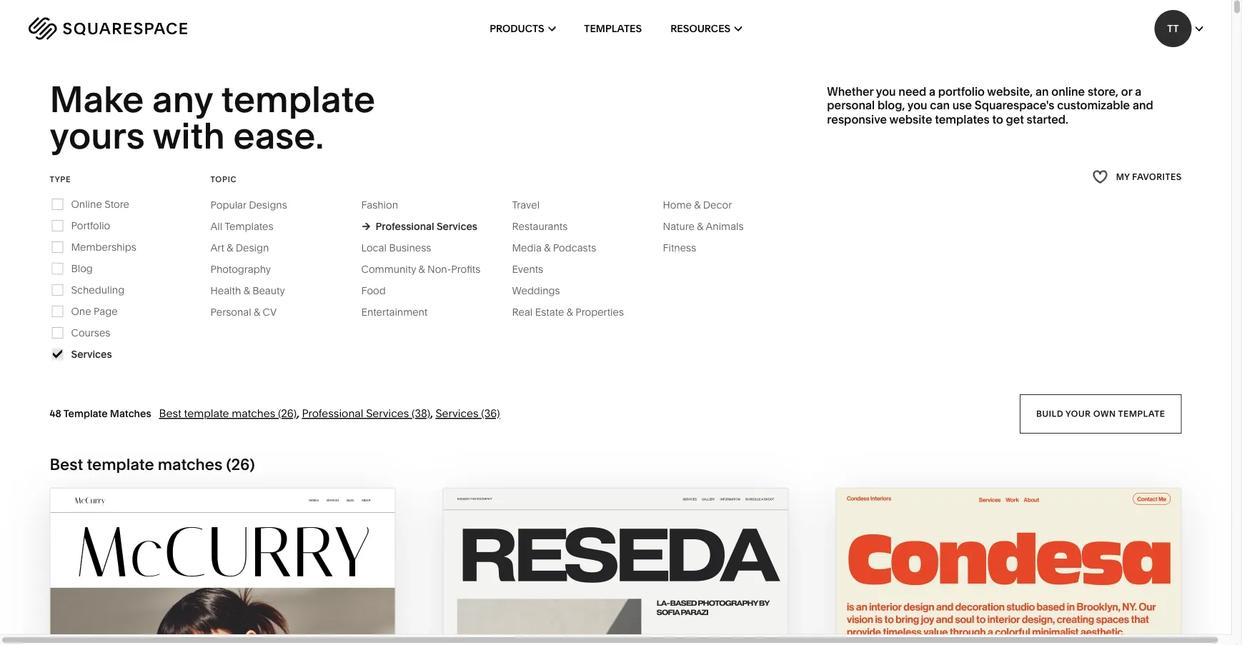 Task type: locate. For each thing, give the bounding box(es) containing it.
professional
[[376, 220, 434, 232], [302, 407, 363, 420]]

you
[[876, 85, 896, 99], [908, 98, 927, 112]]

properties
[[576, 306, 624, 318]]

nature & animals
[[663, 220, 744, 232]]

0 horizontal spatial a
[[929, 85, 936, 99]]

0 vertical spatial matches
[[232, 407, 275, 420]]

best down 48
[[50, 455, 83, 474]]

1 vertical spatial matches
[[158, 455, 222, 474]]

& right health
[[243, 285, 250, 297]]

home & decor link
[[663, 199, 746, 211]]

matches
[[232, 407, 275, 420], [158, 455, 222, 474]]

personal
[[827, 98, 875, 112]]

0 horizontal spatial matches
[[158, 455, 222, 474]]

your
[[1066, 409, 1091, 419]]

professional up local business link on the top left
[[376, 220, 434, 232]]

& right the art
[[227, 242, 233, 254]]

0 vertical spatial best
[[159, 407, 181, 420]]

services
[[437, 220, 477, 232], [71, 348, 112, 360], [366, 407, 409, 420], [436, 407, 479, 420]]

0 horizontal spatial ,
[[297, 407, 299, 420]]

resources button
[[671, 0, 742, 57]]

tt button
[[1155, 10, 1203, 47]]

2 a from the left
[[1135, 85, 1142, 99]]

professional services (38) link
[[302, 407, 430, 420]]

whether you need a portfolio website, an online store, or a personal blog, you can use squarespace's customizable and responsive website templates to get started.
[[827, 85, 1153, 126]]

personal & cv link
[[210, 306, 291, 318]]

get
[[1006, 112, 1024, 126]]

type
[[50, 174, 71, 184]]

responsive
[[827, 112, 887, 126]]

best
[[159, 407, 181, 420], [50, 455, 83, 474]]

you left can at the right top of page
[[908, 98, 927, 112]]

condesa element
[[837, 489, 1181, 645]]

online store
[[71, 198, 129, 210]]

scheduling
[[71, 284, 124, 296]]

media & podcasts
[[512, 242, 596, 254]]

portfolio
[[71, 220, 110, 232]]

matches left (
[[158, 455, 222, 474]]

build your own template button
[[1020, 394, 1182, 434]]

services up profits
[[437, 220, 477, 232]]

1 a from the left
[[929, 85, 936, 99]]

non-
[[427, 263, 451, 275]]

2 , from the left
[[430, 407, 433, 420]]

personal
[[210, 306, 251, 318]]

store,
[[1088, 85, 1119, 99]]

services (36) link
[[436, 407, 500, 420]]

an
[[1036, 85, 1049, 99]]

started.
[[1027, 112, 1068, 126]]

can
[[930, 98, 950, 112]]

1 vertical spatial professional
[[302, 407, 363, 420]]

community
[[361, 263, 416, 275]]

a
[[929, 85, 936, 99], [1135, 85, 1142, 99]]

& left cv
[[254, 306, 260, 318]]

my favorites link
[[1092, 167, 1182, 186]]

& right estate at top
[[567, 306, 573, 318]]

services down the courses
[[71, 348, 112, 360]]

best for best template matches ( 26 )
[[50, 455, 83, 474]]

build your own template
[[1036, 409, 1165, 419]]

resources
[[671, 23, 731, 35]]

popular
[[210, 199, 246, 211]]

health & beauty link
[[210, 285, 299, 297]]

make any template yours with ease.
[[50, 77, 383, 158]]

matches left the (26)
[[232, 407, 275, 420]]

(
[[226, 455, 231, 474]]

entertainment
[[361, 306, 428, 318]]

beauty
[[252, 285, 285, 297]]

, left professional services (38) link
[[297, 407, 299, 420]]

0 vertical spatial templates
[[584, 23, 642, 35]]

weddings
[[512, 285, 560, 297]]

page
[[94, 305, 118, 318]]

travel link
[[512, 199, 554, 211]]

, left services (36) link
[[430, 407, 433, 420]]

1 horizontal spatial ,
[[430, 407, 433, 420]]

any
[[152, 77, 213, 122]]

professional services link
[[361, 220, 477, 232]]

48 template matches
[[50, 408, 151, 420]]

0 horizontal spatial best
[[50, 455, 83, 474]]

you left need
[[876, 85, 896, 99]]

professional right the (26)
[[302, 407, 363, 420]]

48
[[50, 408, 61, 420]]

media
[[512, 242, 542, 254]]

& right media
[[544, 242, 551, 254]]

template inside make any template yours with ease.
[[221, 77, 375, 122]]

best right matches
[[159, 407, 181, 420]]

local
[[361, 242, 387, 254]]

make
[[50, 77, 144, 122]]

& left non-
[[419, 263, 425, 275]]

& right home
[[694, 199, 701, 211]]

my
[[1116, 171, 1130, 182]]

a right or
[[1135, 85, 1142, 99]]

build
[[1036, 409, 1064, 419]]

tt
[[1167, 23, 1179, 35]]

media & podcasts link
[[512, 242, 611, 254]]

1 vertical spatial best
[[50, 455, 83, 474]]

& right "nature"
[[697, 220, 704, 232]]

events link
[[512, 263, 558, 275]]

cv
[[263, 306, 277, 318]]

1 vertical spatial templates
[[225, 220, 273, 232]]

0 horizontal spatial professional
[[302, 407, 363, 420]]

1 horizontal spatial you
[[908, 98, 927, 112]]

online
[[71, 198, 102, 210]]

animals
[[706, 220, 744, 232]]

best template matches ( 26 )
[[50, 455, 255, 474]]

fashion
[[361, 199, 398, 211]]

template
[[63, 408, 108, 420]]

products button
[[490, 0, 556, 57]]

matches
[[110, 408, 151, 420]]

popular designs link
[[210, 199, 301, 211]]

1 horizontal spatial a
[[1135, 85, 1142, 99]]

1 horizontal spatial matches
[[232, 407, 275, 420]]

1 horizontal spatial best
[[159, 407, 181, 420]]

a right need
[[929, 85, 936, 99]]

& for non-
[[419, 263, 425, 275]]

0 vertical spatial professional
[[376, 220, 434, 232]]



Task type: describe. For each thing, give the bounding box(es) containing it.
decor
[[703, 199, 732, 211]]

yours
[[50, 113, 145, 158]]

need
[[899, 85, 926, 99]]

fitness link
[[663, 242, 711, 254]]

1 horizontal spatial professional
[[376, 220, 434, 232]]

squarespace logo image
[[29, 17, 187, 40]]

1 , from the left
[[297, 407, 299, 420]]

photography
[[210, 263, 271, 275]]

fitness
[[663, 242, 696, 254]]

mccurry element
[[50, 489, 395, 645]]

services left (36)
[[436, 407, 479, 420]]

travel
[[512, 199, 540, 211]]

& for beauty
[[243, 285, 250, 297]]

template inside build your own template button
[[1118, 409, 1165, 419]]

with
[[153, 113, 225, 158]]

fashion link
[[361, 199, 412, 211]]

website
[[890, 112, 932, 126]]

services left (38)
[[366, 407, 409, 420]]

reseda image
[[443, 489, 788, 645]]

squarespace logo link
[[29, 17, 263, 40]]

)
[[250, 455, 255, 474]]

own
[[1093, 409, 1116, 419]]

blog
[[71, 263, 93, 275]]

home
[[663, 199, 692, 211]]

best template matches (26) , professional services (38) , services (36)
[[159, 407, 500, 420]]

entertainment link
[[361, 306, 442, 318]]

& for cv
[[254, 306, 260, 318]]

local business link
[[361, 242, 446, 254]]

courses
[[71, 327, 110, 339]]

photography link
[[210, 263, 285, 275]]

customizable
[[1057, 98, 1130, 112]]

matches for (26)
[[232, 407, 275, 420]]

all
[[210, 220, 222, 232]]

popular designs
[[210, 199, 287, 211]]

(38)
[[412, 407, 430, 420]]

nature & animals link
[[663, 220, 758, 232]]

personal & cv
[[210, 306, 277, 318]]

& for decor
[[694, 199, 701, 211]]

art & design link
[[210, 242, 283, 254]]

design
[[236, 242, 269, 254]]

& for podcasts
[[544, 242, 551, 254]]

nature
[[663, 220, 695, 232]]

mccurry image
[[50, 489, 395, 645]]

weddings link
[[512, 285, 574, 297]]

one
[[71, 305, 91, 318]]

0 horizontal spatial templates
[[225, 220, 273, 232]]

art & design
[[210, 242, 269, 254]]

blog,
[[878, 98, 905, 112]]

real estate & properties
[[512, 306, 624, 318]]

designs
[[249, 199, 287, 211]]

restaurants
[[512, 220, 568, 232]]

all templates
[[210, 220, 273, 232]]

best template matches (26) link
[[159, 407, 297, 420]]

local business
[[361, 242, 431, 254]]

matches for (
[[158, 455, 222, 474]]

best for best template matches (26) , professional services (38) , services (36)
[[159, 407, 181, 420]]

real estate & properties link
[[512, 306, 638, 318]]

favorites
[[1132, 171, 1182, 182]]

topic
[[210, 174, 237, 184]]

health
[[210, 285, 241, 297]]

whether
[[827, 85, 874, 99]]

condesa image
[[837, 489, 1181, 645]]

estate
[[535, 306, 564, 318]]

health & beauty
[[210, 285, 285, 297]]

1 horizontal spatial templates
[[584, 23, 642, 35]]

and
[[1133, 98, 1153, 112]]

use
[[953, 98, 972, 112]]

squarespace's
[[975, 98, 1055, 112]]

community & non-profits
[[361, 263, 481, 275]]

reseda element
[[443, 489, 788, 645]]

templates
[[935, 112, 990, 126]]

real
[[512, 306, 533, 318]]

my favorites
[[1116, 171, 1182, 182]]

memberships
[[71, 241, 136, 253]]

templates link
[[584, 0, 642, 57]]

& for animals
[[697, 220, 704, 232]]

26
[[231, 455, 250, 474]]

0 horizontal spatial you
[[876, 85, 896, 99]]

podcasts
[[553, 242, 596, 254]]

one page
[[71, 305, 118, 318]]

products
[[490, 23, 544, 35]]

business
[[389, 242, 431, 254]]

restaurants link
[[512, 220, 582, 232]]

profits
[[451, 263, 481, 275]]

food
[[361, 285, 386, 297]]

website,
[[987, 85, 1033, 99]]

professional services
[[376, 220, 477, 232]]

community & non-profits link
[[361, 263, 495, 275]]

online
[[1052, 85, 1085, 99]]

food link
[[361, 285, 400, 297]]

(26)
[[278, 407, 297, 420]]

or
[[1121, 85, 1132, 99]]

& for design
[[227, 242, 233, 254]]

all templates link
[[210, 220, 288, 232]]

home & decor
[[663, 199, 732, 211]]



Task type: vqa. For each thing, say whether or not it's contained in the screenshot.
Degraw ELEMENT
no



